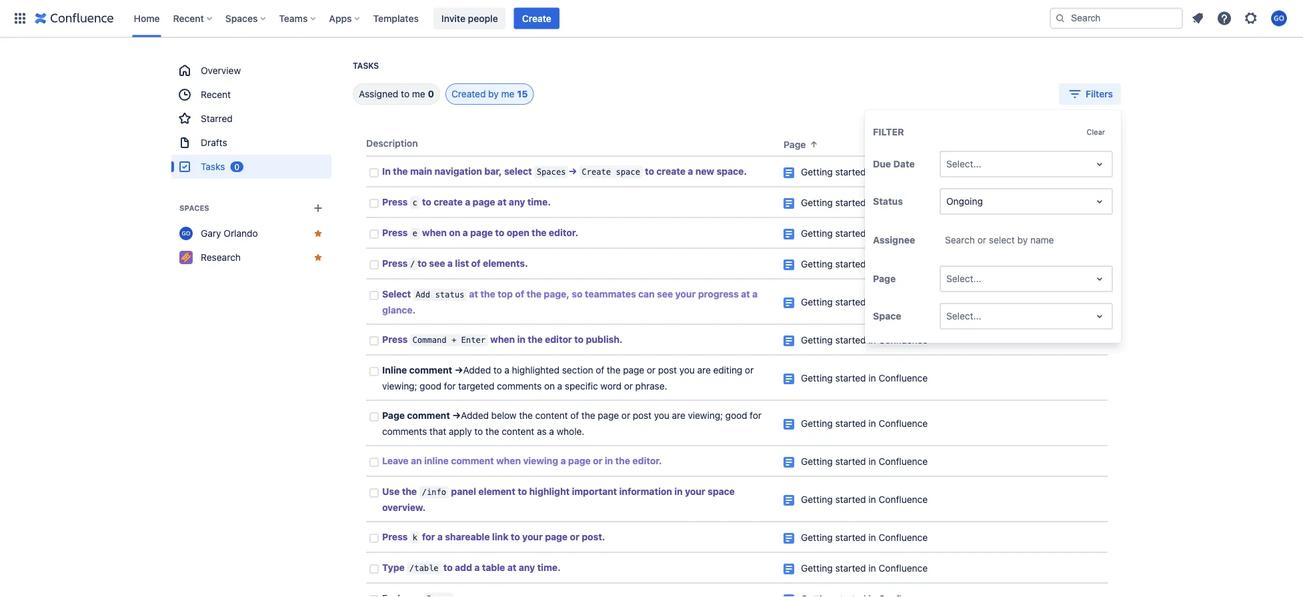 Task type: describe. For each thing, give the bounding box(es) containing it.
select
[[382, 289, 411, 300]]

for inside added below the content of the page or post you are viewing; good for comments that apply to the content as a whole.
[[750, 410, 762, 421]]

getting started in confluence for when on a page to open the editor.
[[801, 228, 928, 239]]

page comment →
[[382, 410, 461, 421]]

2 vertical spatial for
[[422, 531, 435, 542]]

global element
[[8, 0, 1047, 37]]

0 vertical spatial create
[[657, 166, 686, 177]]

page title icon image for to add a table at any time.
[[784, 564, 795, 574]]

to inside panel element to highlight important information in your space overview.
[[518, 486, 527, 497]]

open image for space
[[1092, 308, 1108, 324]]

important
[[572, 486, 617, 497]]

see inside at the top of the page, so teammates can see your progress at a glance.
[[657, 289, 673, 300]]

link
[[492, 531, 509, 542]]

select add status
[[382, 289, 465, 300]]

overview.
[[382, 502, 426, 513]]

confluence for at the top of the page, so teammates can see your progress at a glance.
[[879, 297, 928, 308]]

press for when in the editor to publish.
[[382, 334, 408, 345]]

add
[[416, 290, 430, 300]]

for inside added to a highlighted section of the page or post you are editing or viewing; good for targeted comments on a specific word or phrase.
[[444, 381, 456, 392]]

apps
[[329, 13, 352, 24]]

to right /
[[418, 258, 427, 269]]

ascending sorting icon date image
[[1091, 139, 1101, 150]]

13 page title icon image from the top
[[784, 594, 795, 597]]

a left new
[[688, 166, 694, 177]]

assigned
[[359, 88, 399, 99]]

started for →
[[836, 166, 866, 177]]

8 confluence from the top
[[879, 418, 928, 429]]

page up press e when on a page to open the editor.
[[473, 196, 495, 207]]

getting for when in the editor to publish.
[[801, 335, 833, 346]]

a down navigation
[[465, 196, 471, 207]]

glance.
[[382, 305, 416, 316]]

gary orlando
[[201, 228, 258, 239]]

page title icon image for to see a list of elements.
[[784, 260, 795, 270]]

8 page title icon image from the top
[[784, 419, 795, 430]]

gary
[[201, 228, 221, 239]]

are inside added below the content of the page or post you are viewing; good for comments that apply to the content as a whole.
[[672, 410, 686, 421]]

open image
[[1092, 156, 1108, 172]]

7 getting started in confluence link from the top
[[801, 373, 928, 384]]

at right table
[[508, 562, 517, 573]]

getting started in confluence link for when in the editor to publish.
[[801, 335, 928, 346]]

in for 'getting started in confluence' link associated with to see a list of elements.
[[869, 259, 876, 270]]

started for panel element to highlight important information in your space overview.
[[836, 494, 866, 505]]

group containing overview
[[171, 59, 332, 179]]

press / to see a list of elements.
[[382, 258, 528, 269]]

use the /info
[[382, 486, 446, 497]]

getting started in confluence for when in the editor to publish.
[[801, 335, 928, 346]]

7 confluence from the top
[[879, 373, 928, 384]]

a left list
[[448, 258, 453, 269]]

getting for when on a page to open the editor.
[[801, 228, 833, 239]]

at right progress
[[741, 289, 750, 300]]

when for comment
[[496, 455, 521, 466]]

9 page title icon image from the top
[[784, 457, 795, 468]]

your inside at the top of the page, so teammates can see your progress at a glance.
[[676, 289, 696, 300]]

0 vertical spatial when
[[422, 227, 447, 238]]

2 horizontal spatial page
[[873, 273, 896, 284]]

Search or select by name text field
[[945, 234, 948, 247]]

getting for to see a list of elements.
[[801, 259, 833, 270]]

7 getting from the top
[[801, 373, 833, 384]]

type /table to add a table at any time.
[[382, 562, 561, 573]]

main
[[410, 166, 432, 177]]

confluence for panel element to highlight important information in your space overview.
[[879, 494, 928, 505]]

an
[[411, 455, 422, 466]]

date
[[894, 159, 915, 170]]

starred link
[[171, 107, 332, 131]]

due date
[[873, 159, 915, 170]]

0 horizontal spatial create
[[434, 196, 463, 207]]

1 vertical spatial content
[[502, 426, 535, 437]]

or up important
[[593, 455, 603, 466]]

a right 'viewing'
[[561, 455, 566, 466]]

so
[[572, 289, 583, 300]]

getting for at the top of the page, so teammates can see your progress at a glance.
[[801, 297, 833, 308]]

getting started in confluence link for to create a page at any time.
[[801, 197, 928, 208]]

9 getting started in confluence from the top
[[801, 456, 928, 467]]

phrase.
[[636, 381, 667, 392]]

unstar this space image for gary orlando
[[313, 228, 324, 239]]

7 started from the top
[[836, 373, 866, 384]]

created by me 15
[[452, 88, 528, 99]]

the up information
[[616, 455, 631, 466]]

of inside added to a highlighted section of the page or post you are editing or viewing; good for targeted comments on a specific word or phrase.
[[596, 365, 605, 376]]

publish.
[[586, 334, 623, 345]]

the inside added to a highlighted section of the page or post you are editing or viewing; good for targeted comments on a specific word or phrase.
[[607, 365, 621, 376]]

added below the content of the page or post you are viewing; good for comments that apply to the content as a whole.
[[382, 410, 764, 437]]

leave
[[382, 455, 409, 466]]

to inside added below the content of the page or post you are viewing; good for comments that apply to the content as a whole.
[[475, 426, 483, 437]]

to inside 'tab list'
[[401, 88, 410, 99]]

apps button
[[325, 8, 365, 29]]

press command + enter when in the editor to publish.
[[382, 334, 623, 345]]

viewing
[[523, 455, 558, 466]]

open image for status
[[1092, 194, 1108, 210]]

editor
[[545, 334, 572, 345]]

panel element to highlight important information in your space overview.
[[382, 486, 737, 513]]

use
[[382, 486, 400, 497]]

press e when on a page to open the editor.
[[382, 227, 579, 238]]

bar,
[[485, 166, 502, 177]]

0 horizontal spatial see
[[429, 258, 445, 269]]

getting for to add a table at any time.
[[801, 563, 833, 574]]

home
[[134, 13, 160, 24]]

confluence for →
[[879, 166, 928, 177]]

of inside added below the content of the page or post you are viewing; good for comments that apply to the content as a whole.
[[571, 410, 579, 421]]

in the main navigation bar, select spaces → create space to create a new space.
[[382, 166, 747, 177]]

highlight
[[529, 486, 570, 497]]

a left highlighted
[[505, 365, 510, 376]]

people
[[468, 13, 498, 24]]

banner containing home
[[0, 0, 1304, 37]]

invite people
[[442, 13, 498, 24]]

confluence for to add a table at any time.
[[879, 563, 928, 574]]

of inside at the top of the page, so teammates can see your progress at a glance.
[[515, 289, 525, 300]]

recent inside group
[[201, 89, 231, 100]]

invite
[[442, 13, 466, 24]]

add
[[455, 562, 472, 573]]

created
[[452, 88, 486, 99]]

0 vertical spatial editor.
[[549, 227, 579, 238]]

shareable
[[445, 531, 490, 542]]

e
[[413, 229, 418, 238]]

inline comment →
[[382, 365, 463, 376]]

getting started in confluence link for when on a page to open the editor.
[[801, 228, 928, 239]]

press k for a shareable link to your page or post.
[[382, 531, 605, 542]]

gary orlando link
[[171, 222, 332, 246]]

in for 'getting started in confluence' link associated with when on a page to open the editor.
[[869, 228, 876, 239]]

the left page, on the left of the page
[[527, 289, 542, 300]]

or inside added below the content of the page or post you are viewing; good for comments that apply to the content as a whole.
[[622, 410, 631, 421]]

tasks inside group
[[201, 161, 225, 172]]

comments inside added below the content of the page or post you are viewing; good for comments that apply to the content as a whole.
[[382, 426, 427, 437]]

orlando
[[224, 228, 258, 239]]

search
[[945, 235, 975, 246]]

0 horizontal spatial select
[[504, 166, 532, 177]]

good inside added to a highlighted section of the page or post you are editing or viewing; good for targeted comments on a specific word or phrase.
[[420, 381, 442, 392]]

confluence for to create a page at any time.
[[879, 197, 928, 208]]

assignee
[[873, 235, 916, 246]]

enter
[[461, 335, 486, 345]]

page title icon image for →
[[784, 167, 795, 178]]

k
[[413, 533, 418, 542]]

press for to create a page at any time.
[[382, 196, 408, 207]]

open
[[507, 227, 530, 238]]

word
[[601, 381, 622, 392]]

search or select by name
[[945, 235, 1055, 246]]

leave an inline comment when viewing a page or in the editor.
[[382, 455, 662, 466]]

2 vertical spatial comment
[[451, 455, 494, 466]]

status
[[873, 196, 903, 207]]

comment for good
[[409, 365, 452, 376]]

getting started in confluence link for at the top of the page, so teammates can see your progress at a glance.
[[801, 297, 928, 308]]

you inside added to a highlighted section of the page or post you are editing or viewing; good for targeted comments on a specific word or phrase.
[[680, 365, 695, 376]]

in for 'getting started in confluence' link for panel element to highlight important information in your space overview.
[[869, 494, 876, 505]]

1 vertical spatial select
[[989, 235, 1015, 246]]

0 inside 'tab list'
[[428, 88, 434, 99]]

ongoing
[[947, 196, 983, 207]]

press for for a shareable link to your page or post.
[[382, 531, 408, 542]]

press for to see a list of elements.
[[382, 258, 408, 269]]

overview
[[201, 65, 241, 76]]

me for by
[[501, 88, 515, 99]]

to left new
[[645, 166, 655, 177]]

9 confluence from the top
[[879, 456, 928, 467]]

as
[[537, 426, 547, 437]]

/info
[[422, 487, 446, 497]]

clear
[[1087, 127, 1106, 136]]

0 horizontal spatial spaces
[[179, 204, 209, 213]]

0 vertical spatial →
[[569, 166, 577, 177]]

recent inside "dropdown button"
[[173, 13, 204, 24]]

top
[[498, 289, 513, 300]]

→ for highlighted
[[455, 365, 463, 376]]

templates
[[373, 13, 419, 24]]

information
[[620, 486, 672, 497]]

apply
[[449, 426, 472, 437]]

time. for to create a page at any time.
[[528, 196, 551, 207]]

the up overview.
[[402, 486, 417, 497]]

comment for that
[[407, 410, 450, 421]]

drafts link
[[171, 131, 332, 155]]

your profile and preferences image
[[1272, 10, 1288, 26]]

viewing; inside added to a highlighted section of the page or post you are editing or viewing; good for targeted comments on a specific word or phrase.
[[382, 381, 417, 392]]

new
[[696, 166, 715, 177]]

create inside create "link"
[[522, 13, 552, 24]]

0 vertical spatial on
[[449, 227, 461, 238]]

the left editor
[[528, 334, 543, 345]]

on inside added to a highlighted section of the page or post you are editing or viewing; good for targeted comments on a specific word or phrase.
[[544, 381, 555, 392]]

the down below on the left of page
[[486, 426, 499, 437]]

description
[[366, 138, 418, 149]]

post inside added to a highlighted section of the page or post you are editing or viewing; good for targeted comments on a specific word or phrase.
[[658, 365, 677, 376]]

starred
[[201, 113, 233, 124]]

started for when in the editor to publish.
[[836, 335, 866, 346]]

of right list
[[471, 258, 481, 269]]

space inside panel element to highlight important information in your space overview.
[[708, 486, 735, 497]]

8 started from the top
[[836, 418, 866, 429]]

filters
[[1086, 88, 1114, 99]]

started for for a shareable link to your page or post.
[[836, 532, 866, 543]]

research link
[[171, 246, 332, 270]]

any for page
[[509, 196, 525, 207]]

in for 7th 'getting started in confluence' link
[[869, 373, 876, 384]]

the up whole.
[[582, 410, 596, 421]]



Task type: locate. For each thing, give the bounding box(es) containing it.
select right bar,
[[504, 166, 532, 177]]

getting started in confluence for →
[[801, 166, 928, 177]]

0 vertical spatial tasks
[[353, 61, 379, 70]]

1 vertical spatial →
[[455, 365, 463, 376]]

your right information
[[685, 486, 706, 497]]

getting started in confluence for to see a list of elements.
[[801, 259, 928, 270]]

getting started in confluence link for panel element to highlight important information in your space overview.
[[801, 494, 928, 505]]

getting started in confluence link for to add a table at any time.
[[801, 563, 928, 574]]

1 vertical spatial 0
[[234, 162, 239, 171]]

11 confluence from the top
[[879, 532, 928, 543]]

spaces up gary in the left of the page
[[179, 204, 209, 213]]

in for 5th 'getting started in confluence' link from the bottom of the page
[[869, 418, 876, 429]]

0 horizontal spatial editor.
[[549, 227, 579, 238]]

by left name
[[1018, 235, 1028, 246]]

press for when on a page to open the editor.
[[382, 227, 408, 238]]

2 vertical spatial →
[[452, 410, 461, 421]]

press left /
[[382, 258, 408, 269]]

1 vertical spatial any
[[519, 562, 535, 573]]

clear button
[[1079, 123, 1114, 140]]

10 getting from the top
[[801, 494, 833, 505]]

2 getting from the top
[[801, 197, 833, 208]]

me left 15
[[501, 88, 515, 99]]

2 select... from the top
[[947, 273, 982, 284]]

page left the post.
[[545, 531, 568, 542]]

you down 'phrase.'
[[654, 410, 670, 421]]

1 horizontal spatial create
[[657, 166, 686, 177]]

3 getting started in confluence from the top
[[801, 228, 928, 239]]

any for table
[[519, 562, 535, 573]]

open image for page
[[1092, 271, 1108, 287]]

0 horizontal spatial content
[[502, 426, 535, 437]]

section
[[562, 365, 593, 376]]

research
[[201, 252, 241, 263]]

viewing; down inline
[[382, 381, 417, 392]]

2 open image from the top
[[1092, 271, 1108, 287]]

getting started in confluence for to add a table at any time.
[[801, 563, 928, 574]]

to left open in the top left of the page
[[495, 227, 505, 238]]

space.
[[717, 166, 747, 177]]

inline
[[424, 455, 449, 466]]

space
[[873, 311, 902, 322]]

added to a highlighted section of the page or post you are editing or viewing; good for targeted comments on a specific word or phrase.
[[382, 365, 756, 392]]

to right assigned
[[401, 88, 410, 99]]

getting started in confluence for to create a page at any time.
[[801, 197, 928, 208]]

3 started from the top
[[836, 228, 866, 239]]

0 down drafts "link"
[[234, 162, 239, 171]]

to right c
[[422, 196, 432, 207]]

6 page title icon image from the top
[[784, 336, 795, 346]]

getting for to create a page at any time.
[[801, 197, 833, 208]]

added up apply
[[461, 410, 489, 421]]

0 vertical spatial select...
[[947, 159, 982, 170]]

your right link in the left bottom of the page
[[523, 531, 543, 542]]

11 page title icon image from the top
[[784, 533, 795, 544]]

specific
[[565, 381, 598, 392]]

tasks
[[353, 61, 379, 70], [201, 161, 225, 172]]

6 getting started in confluence link from the top
[[801, 335, 928, 346]]

the right in
[[393, 166, 408, 177]]

+
[[452, 335, 457, 345]]

a down press c to create a page at any time. on the top left
[[463, 227, 468, 238]]

6 getting started in confluence from the top
[[801, 335, 928, 346]]

recent
[[173, 13, 204, 24], [201, 89, 231, 100]]

added for page comment →
[[461, 410, 489, 421]]

1 horizontal spatial page
[[784, 139, 806, 150]]

1 vertical spatial by
[[1018, 235, 1028, 246]]

1 horizontal spatial spaces
[[225, 13, 258, 24]]

unstar this space image for research
[[313, 252, 324, 263]]

post.
[[582, 531, 605, 542]]

0 horizontal spatial good
[[420, 381, 442, 392]]

unstar this space image inside the research 'link'
[[313, 252, 324, 263]]

help icon image
[[1217, 10, 1233, 26]]

0 left created
[[428, 88, 434, 99]]

1 horizontal spatial select
[[989, 235, 1015, 246]]

4 started from the top
[[836, 259, 866, 270]]

assigned to me 0
[[359, 88, 434, 99]]

0 horizontal spatial page
[[382, 410, 405, 421]]

added up targeted
[[463, 365, 491, 376]]

0 vertical spatial see
[[429, 258, 445, 269]]

page left ascending sorting icon page
[[784, 139, 806, 150]]

editor. up information
[[633, 455, 662, 466]]

0 horizontal spatial viewing;
[[382, 381, 417, 392]]

getting started in confluence for at the top of the page, so teammates can see your progress at a glance.
[[801, 297, 928, 308]]

press down glance.
[[382, 334, 408, 345]]

1 open image from the top
[[1092, 194, 1108, 210]]

0 vertical spatial 0
[[428, 88, 434, 99]]

9 getting from the top
[[801, 456, 833, 467]]

getting started in confluence link for to see a list of elements.
[[801, 259, 928, 270]]

6 started from the top
[[836, 335, 866, 346]]

10 page title icon image from the top
[[784, 495, 795, 506]]

page down press c to create a page at any time. on the top left
[[470, 227, 493, 238]]

me for to
[[412, 88, 426, 99]]

1 vertical spatial viewing;
[[688, 410, 723, 421]]

5 getting started in confluence link from the top
[[801, 297, 928, 308]]

drafts
[[201, 137, 227, 148]]

home link
[[130, 8, 164, 29]]

8 getting started in confluence link from the top
[[801, 418, 928, 429]]

appswitcher icon image
[[12, 10, 28, 26]]

or
[[978, 235, 987, 246], [647, 365, 656, 376], [745, 365, 754, 376], [624, 381, 633, 392], [622, 410, 631, 421], [593, 455, 603, 466], [570, 531, 580, 542]]

recent link
[[171, 83, 332, 107]]

started for to add a table at any time.
[[836, 563, 866, 574]]

page title icon image for panel element to highlight important information in your space overview.
[[784, 495, 795, 506]]

of up whole.
[[571, 410, 579, 421]]

0 vertical spatial recent
[[173, 13, 204, 24]]

the up "word"
[[607, 365, 621, 376]]

viewing; inside added below the content of the page or post you are viewing; good for comments that apply to the content as a whole.
[[688, 410, 723, 421]]

time. up open in the top left of the page
[[528, 196, 551, 207]]

0 horizontal spatial tasks
[[201, 161, 225, 172]]

editing
[[714, 365, 743, 376]]

getting for →
[[801, 166, 833, 177]]

are
[[698, 365, 711, 376], [672, 410, 686, 421]]

1 vertical spatial on
[[544, 381, 555, 392]]

or right editing
[[745, 365, 754, 376]]

page title icon image for at the top of the page, so teammates can see your progress at a glance.
[[784, 298, 795, 308]]

1 page title icon image from the top
[[784, 167, 795, 178]]

can
[[639, 289, 655, 300]]

good
[[420, 381, 442, 392], [726, 410, 748, 421]]

create left new
[[657, 166, 686, 177]]

12 page title icon image from the top
[[784, 564, 795, 574]]

or up 'phrase.'
[[647, 365, 656, 376]]

due
[[873, 159, 892, 170]]

0 vertical spatial are
[[698, 365, 711, 376]]

12 getting started in confluence link from the top
[[801, 563, 928, 574]]

table
[[482, 562, 505, 573]]

open image
[[1092, 194, 1108, 210], [1092, 271, 1108, 287], [1092, 308, 1108, 324]]

1 getting started in confluence from the top
[[801, 166, 928, 177]]

panel
[[451, 486, 476, 497]]

1 vertical spatial create
[[434, 196, 463, 207]]

a right k
[[438, 531, 443, 542]]

press left k
[[382, 531, 408, 542]]

banner
[[0, 0, 1304, 37]]

editor. right open in the top left of the page
[[549, 227, 579, 238]]

1 horizontal spatial content
[[535, 410, 568, 421]]

3 confluence from the top
[[879, 228, 928, 239]]

to left the add
[[444, 562, 453, 573]]

post
[[658, 365, 677, 376], [633, 410, 652, 421]]

2 confluence from the top
[[879, 197, 928, 208]]

page inside added to a highlighted section of the page or post you are editing or viewing; good for targeted comments on a specific word or phrase.
[[623, 365, 645, 376]]

of up "word"
[[596, 365, 605, 376]]

0 horizontal spatial 0
[[234, 162, 239, 171]]

in for 'getting started in confluence' link associated with to add a table at any time.
[[869, 563, 876, 574]]

page inside added below the content of the page or post you are viewing; good for comments that apply to the content as a whole.
[[598, 410, 619, 421]]

comment down command
[[409, 365, 452, 376]]

recent up starred
[[201, 89, 231, 100]]

9 started from the top
[[836, 456, 866, 467]]

select... for space
[[947, 311, 982, 322]]

content up as
[[535, 410, 568, 421]]

progress
[[698, 289, 739, 300]]

you inside added below the content of the page or post you are viewing; good for comments that apply to the content as a whole.
[[654, 410, 670, 421]]

any right table
[[519, 562, 535, 573]]

create down navigation
[[434, 196, 463, 207]]

started for when on a page to open the editor.
[[836, 228, 866, 239]]

0 horizontal spatial for
[[422, 531, 435, 542]]

6 confluence from the top
[[879, 335, 928, 346]]

0 vertical spatial your
[[676, 289, 696, 300]]

page title icon image for for a shareable link to your page or post.
[[784, 533, 795, 544]]

comment up that
[[407, 410, 450, 421]]

0 vertical spatial page
[[784, 139, 806, 150]]

8 getting started in confluence from the top
[[801, 418, 928, 429]]

1 horizontal spatial for
[[444, 381, 456, 392]]

to inside added to a highlighted section of the page or post you are editing or viewing; good for targeted comments on a specific word or phrase.
[[494, 365, 502, 376]]

4 getting started in confluence from the top
[[801, 259, 928, 270]]

spaces button
[[221, 8, 271, 29]]

to right link in the left bottom of the page
[[511, 531, 520, 542]]

on up press / to see a list of elements.
[[449, 227, 461, 238]]

at right status
[[469, 289, 478, 300]]

your inside panel element to highlight important information in your space overview.
[[685, 486, 706, 497]]

2 horizontal spatial spaces
[[537, 167, 566, 177]]

a right the add
[[475, 562, 480, 573]]

3 open image from the top
[[1092, 308, 1108, 324]]

4 page title icon image from the top
[[784, 260, 795, 270]]

12 confluence from the top
[[879, 563, 928, 574]]

when left 'viewing'
[[496, 455, 521, 466]]

page down inline
[[382, 410, 405, 421]]

in for 9th 'getting started in confluence' link from the top
[[869, 456, 876, 467]]

1 vertical spatial time.
[[538, 562, 561, 573]]

page up 'phrase.'
[[623, 365, 645, 376]]

1 vertical spatial added
[[461, 410, 489, 421]]

1 me from the left
[[412, 88, 426, 99]]

6 getting from the top
[[801, 335, 833, 346]]

added for inline comment →
[[463, 365, 491, 376]]

to up targeted
[[494, 365, 502, 376]]

0 horizontal spatial are
[[672, 410, 686, 421]]

1 press from the top
[[382, 196, 408, 207]]

3 getting started in confluence link from the top
[[801, 228, 928, 239]]

see right /
[[429, 258, 445, 269]]

when for enter
[[490, 334, 515, 345]]

select...
[[947, 159, 982, 170], [947, 273, 982, 284], [947, 311, 982, 322]]

1 vertical spatial create
[[582, 167, 611, 177]]

in inside panel element to highlight important information in your space overview.
[[675, 486, 683, 497]]

spaces right recent "dropdown button"
[[225, 13, 258, 24]]

content down below on the left of page
[[502, 426, 535, 437]]

invite people button
[[434, 8, 506, 29]]

1 vertical spatial good
[[726, 410, 748, 421]]

see
[[429, 258, 445, 269], [657, 289, 673, 300]]

2 getting started in confluence link from the top
[[801, 197, 928, 208]]

getting started in confluence for for a shareable link to your page or post.
[[801, 532, 928, 543]]

are inside added to a highlighted section of the page or post you are editing or viewing; good for targeted comments on a specific word or phrase.
[[698, 365, 711, 376]]

1 vertical spatial for
[[750, 410, 762, 421]]

search image
[[1056, 13, 1066, 24]]

1 vertical spatial comments
[[382, 426, 427, 437]]

0 vertical spatial space
[[616, 167, 640, 177]]

1 horizontal spatial are
[[698, 365, 711, 376]]

0 vertical spatial viewing;
[[382, 381, 417, 392]]

0 vertical spatial create
[[522, 13, 552, 24]]

a right progress
[[753, 289, 758, 300]]

list
[[455, 258, 469, 269]]

0 horizontal spatial space
[[616, 167, 640, 177]]

or left the post.
[[570, 531, 580, 542]]

1 vertical spatial editor.
[[633, 455, 662, 466]]

in for 'getting started in confluence' link related to at the top of the page, so teammates can see your progress at a glance.
[[869, 297, 876, 308]]

page up space
[[873, 273, 896, 284]]

getting for panel element to highlight important information in your space overview.
[[801, 494, 833, 505]]

2 vertical spatial your
[[523, 531, 543, 542]]

comments down page comment →
[[382, 426, 427, 437]]

spaces inside in the main navigation bar, select spaces → create space to create a new space.
[[537, 167, 566, 177]]

editor.
[[549, 227, 579, 238], [633, 455, 662, 466]]

1 getting from the top
[[801, 166, 833, 177]]

filters button
[[1060, 83, 1122, 105]]

12 getting started in confluence from the top
[[801, 563, 928, 574]]

0 inside group
[[234, 162, 239, 171]]

started
[[836, 166, 866, 177], [836, 197, 866, 208], [836, 228, 866, 239], [836, 259, 866, 270], [836, 297, 866, 308], [836, 335, 866, 346], [836, 373, 866, 384], [836, 418, 866, 429], [836, 456, 866, 467], [836, 494, 866, 505], [836, 532, 866, 543], [836, 563, 866, 574]]

time.
[[528, 196, 551, 207], [538, 562, 561, 573]]

2 me from the left
[[501, 88, 515, 99]]

page title icon image for to create a page at any time.
[[784, 198, 795, 209]]

type
[[382, 562, 405, 573]]

confluence image
[[35, 10, 114, 26], [35, 10, 114, 26]]

1 horizontal spatial tasks
[[353, 61, 379, 70]]

1 vertical spatial recent
[[201, 89, 231, 100]]

1 getting started in confluence link from the top
[[801, 166, 928, 177]]

group
[[171, 59, 332, 179]]

spaces inside popup button
[[225, 13, 258, 24]]

create
[[522, 13, 552, 24], [582, 167, 611, 177]]

good down 'inline comment →'
[[420, 381, 442, 392]]

unstar this space image
[[313, 228, 324, 239], [313, 252, 324, 263]]

2 vertical spatial when
[[496, 455, 521, 466]]

1 horizontal spatial viewing;
[[688, 410, 723, 421]]

10 started from the top
[[836, 494, 866, 505]]

1 select... from the top
[[947, 159, 982, 170]]

settings icon image
[[1244, 10, 1260, 26]]

space inside in the main navigation bar, select spaces → create space to create a new space.
[[616, 167, 640, 177]]

1 horizontal spatial space
[[708, 486, 735, 497]]

of right top
[[515, 289, 525, 300]]

0 vertical spatial time.
[[528, 196, 551, 207]]

1 started from the top
[[836, 166, 866, 177]]

1 vertical spatial space
[[708, 486, 735, 497]]

your for press k for a shareable link to your page or post.
[[523, 531, 543, 542]]

0 horizontal spatial comments
[[382, 426, 427, 437]]

comments
[[497, 381, 542, 392], [382, 426, 427, 437]]

in for 'getting started in confluence' link corresponding to →
[[869, 166, 876, 177]]

0 vertical spatial for
[[444, 381, 456, 392]]

1 horizontal spatial by
[[1018, 235, 1028, 246]]

teams button
[[275, 8, 321, 29]]

1 vertical spatial unstar this space image
[[313, 252, 324, 263]]

in
[[869, 166, 876, 177], [869, 197, 876, 208], [869, 228, 876, 239], [869, 259, 876, 270], [869, 297, 876, 308], [517, 334, 526, 345], [869, 335, 876, 346], [869, 373, 876, 384], [869, 418, 876, 429], [605, 455, 613, 466], [869, 456, 876, 467], [675, 486, 683, 497], [869, 494, 876, 505], [869, 532, 876, 543], [869, 563, 876, 574]]

started for to create a page at any time.
[[836, 197, 866, 208]]

/
[[410, 259, 415, 269]]

2 started from the top
[[836, 197, 866, 208]]

getting for for a shareable link to your page or post.
[[801, 532, 833, 543]]

create
[[657, 166, 686, 177], [434, 196, 463, 207]]

teams
[[279, 13, 308, 24]]

getting started in confluence for panel element to highlight important information in your space overview.
[[801, 494, 928, 505]]

or right search
[[978, 235, 987, 246]]

Search field
[[1050, 8, 1184, 29]]

to
[[401, 88, 410, 99], [645, 166, 655, 177], [422, 196, 432, 207], [495, 227, 505, 238], [418, 258, 427, 269], [575, 334, 584, 345], [494, 365, 502, 376], [475, 426, 483, 437], [518, 486, 527, 497], [511, 531, 520, 542], [444, 562, 453, 573]]

your for panel element to highlight important information in your space overview.
[[685, 486, 706, 497]]

to right editor
[[575, 334, 584, 345]]

1 horizontal spatial comments
[[497, 381, 542, 392]]

3 page title icon image from the top
[[784, 229, 795, 240]]

to right apply
[[475, 426, 483, 437]]

8 getting from the top
[[801, 418, 833, 429]]

5 started from the top
[[836, 297, 866, 308]]

0 horizontal spatial create
[[522, 13, 552, 24]]

press left e
[[382, 227, 408, 238]]

4 press from the top
[[382, 334, 408, 345]]

or down "word"
[[622, 410, 631, 421]]

the right below on the left of page
[[519, 410, 533, 421]]

2 vertical spatial page
[[382, 410, 405, 421]]

2 horizontal spatial for
[[750, 410, 762, 421]]

good inside added below the content of the page or post you are viewing; good for comments that apply to the content as a whole.
[[726, 410, 748, 421]]

11 started from the top
[[836, 532, 866, 543]]

page
[[784, 139, 806, 150], [873, 273, 896, 284], [382, 410, 405, 421]]

post inside added below the content of the page or post you are viewing; good for comments that apply to the content as a whole.
[[633, 410, 652, 421]]

targeted
[[458, 381, 495, 392]]

when right e
[[422, 227, 447, 238]]

1 vertical spatial see
[[657, 289, 673, 300]]

page down "word"
[[598, 410, 619, 421]]

5 page title icon image from the top
[[784, 298, 795, 308]]

name
[[1031, 235, 1055, 246]]

1 vertical spatial select...
[[947, 273, 982, 284]]

comments inside added to a highlighted section of the page or post you are editing or viewing; good for targeted comments on a specific word or phrase.
[[497, 381, 542, 392]]

1 horizontal spatial 0
[[428, 88, 434, 99]]

tasks up assigned
[[353, 61, 379, 70]]

1 horizontal spatial create
[[582, 167, 611, 177]]

added inside added to a highlighted section of the page or post you are editing or viewing; good for targeted comments on a specific word or phrase.
[[463, 365, 491, 376]]

9 getting started in confluence link from the top
[[801, 456, 928, 467]]

15
[[517, 88, 528, 99]]

7 getting started in confluence from the top
[[801, 373, 928, 384]]

5 confluence from the top
[[879, 297, 928, 308]]

2 page title icon image from the top
[[784, 198, 795, 209]]

5 getting from the top
[[801, 297, 833, 308]]

0 horizontal spatial by
[[489, 88, 499, 99]]

confluence for to see a list of elements.
[[879, 259, 928, 270]]

a inside added below the content of the page or post you are viewing; good for comments that apply to the content as a whole.
[[549, 426, 554, 437]]

create inside in the main navigation bar, select spaces → create space to create a new space.
[[582, 167, 611, 177]]

teammates
[[585, 289, 636, 300]]

page down whole.
[[568, 455, 591, 466]]

select... for due date
[[947, 159, 982, 170]]

11 getting started in confluence link from the top
[[801, 532, 928, 543]]

viewing; down editing
[[688, 410, 723, 421]]

4 getting from the top
[[801, 259, 833, 270]]

templates link
[[369, 8, 423, 29]]

2 press from the top
[[382, 227, 408, 238]]

of
[[471, 258, 481, 269], [515, 289, 525, 300], [596, 365, 605, 376], [571, 410, 579, 421]]

4 getting started in confluence link from the top
[[801, 259, 928, 270]]

1 horizontal spatial you
[[680, 365, 695, 376]]

1 vertical spatial page
[[873, 273, 896, 284]]

a inside at the top of the page, so teammates can see your progress at a glance.
[[753, 289, 758, 300]]

10 getting started in confluence link from the top
[[801, 494, 928, 505]]

page title icon image for when on a page to open the editor.
[[784, 229, 795, 240]]

good down editing
[[726, 410, 748, 421]]

0 vertical spatial added
[[463, 365, 491, 376]]

a left specific
[[558, 381, 563, 392]]

status
[[435, 290, 465, 300]]

started for to see a list of elements.
[[836, 259, 866, 270]]

1 confluence from the top
[[879, 166, 928, 177]]

in
[[382, 166, 391, 177]]

see right 'can'
[[657, 289, 673, 300]]

inline
[[382, 365, 407, 376]]

me right assigned
[[412, 88, 426, 99]]

on down highlighted
[[544, 381, 555, 392]]

1 horizontal spatial good
[[726, 410, 748, 421]]

5 getting started in confluence from the top
[[801, 297, 928, 308]]

whole.
[[557, 426, 585, 437]]

5 press from the top
[[382, 531, 408, 542]]

1 vertical spatial post
[[633, 410, 652, 421]]

getting started in confluence link for →
[[801, 166, 928, 177]]

c
[[413, 198, 418, 207]]

page,
[[544, 289, 570, 300]]

post up 'phrase.'
[[658, 365, 677, 376]]

notification icon image
[[1190, 10, 1206, 26]]

confluence for for a shareable link to your page or post.
[[879, 532, 928, 543]]

confluence for when on a page to open the editor.
[[879, 228, 928, 239]]

4 confluence from the top
[[879, 259, 928, 270]]

added inside added below the content of the page or post you are viewing; good for comments that apply to the content as a whole.
[[461, 410, 489, 421]]

by right created
[[489, 88, 499, 99]]

select
[[504, 166, 532, 177], [989, 235, 1015, 246]]

recent right home
[[173, 13, 204, 24]]

press c to create a page at any time.
[[382, 196, 551, 207]]

select left name
[[989, 235, 1015, 246]]

2 vertical spatial select...
[[947, 311, 982, 322]]

11 getting started in confluence from the top
[[801, 532, 928, 543]]

1 vertical spatial when
[[490, 334, 515, 345]]

3 select... from the top
[[947, 311, 982, 322]]

tab list
[[337, 83, 534, 105]]

1 horizontal spatial see
[[657, 289, 673, 300]]

select... for page
[[947, 273, 982, 284]]

1 vertical spatial spaces
[[537, 167, 566, 177]]

any up open in the top left of the page
[[509, 196, 525, 207]]

0 vertical spatial unstar this space image
[[313, 228, 324, 239]]

in for for a shareable link to your page or post.'s 'getting started in confluence' link
[[869, 532, 876, 543]]

the right open in the top left of the page
[[532, 227, 547, 238]]

in for 'getting started in confluence' link associated with to create a page at any time.
[[869, 197, 876, 208]]

element
[[479, 486, 516, 497]]

1 horizontal spatial on
[[544, 381, 555, 392]]

0 vertical spatial by
[[489, 88, 499, 99]]

page title icon image for when in the editor to publish.
[[784, 336, 795, 346]]

comment down apply
[[451, 455, 494, 466]]

12 getting from the top
[[801, 563, 833, 574]]

3 getting from the top
[[801, 228, 833, 239]]

1 vertical spatial tasks
[[201, 161, 225, 172]]

by
[[489, 88, 499, 99], [1018, 235, 1028, 246]]

a right as
[[549, 426, 554, 437]]

or right "word"
[[624, 381, 633, 392]]

1 horizontal spatial post
[[658, 365, 677, 376]]

page title icon image
[[784, 167, 795, 178], [784, 198, 795, 209], [784, 229, 795, 240], [784, 260, 795, 270], [784, 298, 795, 308], [784, 336, 795, 346], [784, 374, 795, 384], [784, 419, 795, 430], [784, 457, 795, 468], [784, 495, 795, 506], [784, 533, 795, 544], [784, 564, 795, 574], [784, 594, 795, 597]]

time. for to add a table at any time.
[[538, 562, 561, 573]]

tab list containing assigned to me
[[337, 83, 534, 105]]

0 vertical spatial content
[[535, 410, 568, 421]]

getting started in confluence link for for a shareable link to your page or post.
[[801, 532, 928, 543]]

unstar this space image inside "gary orlando" link
[[313, 228, 324, 239]]

0 vertical spatial select
[[504, 166, 532, 177]]

1 vertical spatial you
[[654, 410, 670, 421]]

create a space image
[[310, 200, 326, 216]]

press left c
[[382, 196, 408, 207]]

0 vertical spatial comment
[[409, 365, 452, 376]]

1 unstar this space image from the top
[[313, 228, 324, 239]]

your left progress
[[676, 289, 696, 300]]

0 vertical spatial you
[[680, 365, 695, 376]]

0 vertical spatial open image
[[1092, 194, 1108, 210]]

below
[[491, 410, 517, 421]]

the left top
[[481, 289, 496, 300]]

12 started from the top
[[836, 563, 866, 574]]

0 vertical spatial post
[[658, 365, 677, 376]]

2 unstar this space image from the top
[[313, 252, 324, 263]]

7 page title icon image from the top
[[784, 374, 795, 384]]

1 horizontal spatial editor.
[[633, 455, 662, 466]]

spaces right bar,
[[537, 167, 566, 177]]

at down bar,
[[498, 196, 507, 207]]

confluence for when in the editor to publish.
[[879, 335, 928, 346]]

→ for content
[[452, 410, 461, 421]]

on
[[449, 227, 461, 238], [544, 381, 555, 392]]

10 getting started in confluence from the top
[[801, 494, 928, 505]]

1 vertical spatial comment
[[407, 410, 450, 421]]

10 confluence from the top
[[879, 494, 928, 505]]

in for when in the editor to publish.'s 'getting started in confluence' link
[[869, 335, 876, 346]]

3 press from the top
[[382, 258, 408, 269]]

ascending sorting icon page image
[[809, 139, 820, 150]]

1 vertical spatial your
[[685, 486, 706, 497]]

elements.
[[483, 258, 528, 269]]

started for at the top of the page, so teammates can see your progress at a glance.
[[836, 297, 866, 308]]

11 getting from the top
[[801, 532, 833, 543]]

2 getting started in confluence from the top
[[801, 197, 928, 208]]

0 horizontal spatial you
[[654, 410, 670, 421]]

me
[[412, 88, 426, 99], [501, 88, 515, 99]]



Task type: vqa. For each thing, say whether or not it's contained in the screenshot.
'Settings' icon
no



